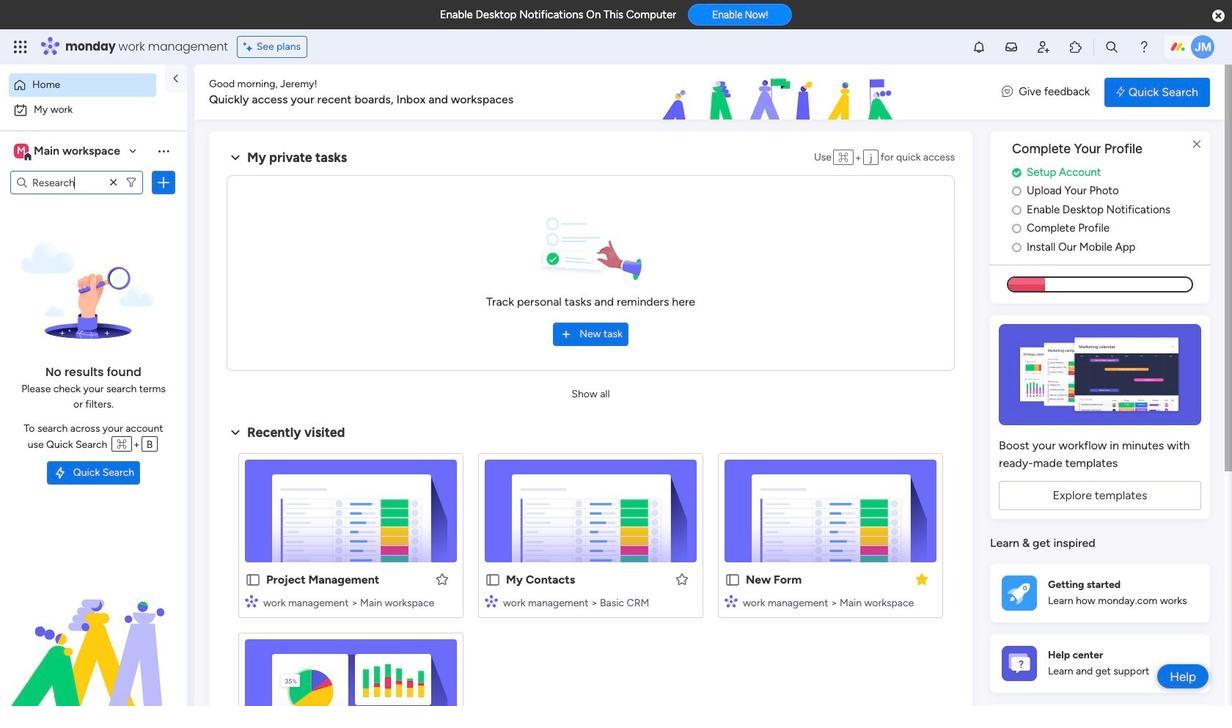 Task type: describe. For each thing, give the bounding box(es) containing it.
see plans image
[[243, 39, 257, 55]]

0 vertical spatial lottie animation image
[[575, 65, 987, 120]]

jeremy miller image
[[1191, 35, 1215, 59]]

2 circle o image from the top
[[1012, 223, 1022, 234]]

1 public board image from the left
[[245, 572, 261, 588]]

invite members image
[[1036, 40, 1051, 54]]

remove from favorites image
[[915, 572, 929, 587]]

help center element
[[990, 634, 1210, 693]]

select product image
[[13, 40, 28, 54]]

workspace image
[[14, 143, 29, 159]]

add to favorites image for 1st public board icon
[[435, 572, 450, 587]]

update feed image
[[1004, 40, 1019, 54]]

1 vertical spatial lottie animation image
[[0, 558, 187, 706]]

quick search results list box
[[227, 441, 955, 706]]

workspace selection element
[[14, 142, 123, 161]]

component image for public board image at the left of page
[[485, 595, 498, 608]]

v2 user feedback image
[[1002, 84, 1013, 100]]

monday marketplace image
[[1069, 40, 1083, 54]]

close my private tasks image
[[227, 149, 244, 167]]

getting started element
[[990, 564, 1210, 623]]

component image for 1st public board icon
[[245, 595, 258, 608]]

1 circle o image from the top
[[1012, 186, 1022, 197]]

help image
[[1137, 40, 1152, 54]]

filters image
[[125, 177, 137, 189]]

dapulse x slim image
[[1188, 136, 1206, 153]]



Task type: vqa. For each thing, say whether or not it's contained in the screenshot.
Enable corresponding to Enable Now!
no



Task type: locate. For each thing, give the bounding box(es) containing it.
2 circle o image from the top
[[1012, 242, 1022, 253]]

0 horizontal spatial public board image
[[245, 572, 261, 588]]

1 option from the top
[[9, 73, 156, 97]]

search everything image
[[1105, 40, 1119, 54]]

0 horizontal spatial add to favorites image
[[435, 572, 450, 587]]

0 vertical spatial circle o image
[[1012, 204, 1022, 215]]

0 horizontal spatial lottie animation element
[[0, 558, 187, 706]]

2 add to favorites image from the left
[[675, 572, 689, 587]]

dapulse close image
[[1212, 9, 1225, 23]]

circle o image
[[1012, 204, 1022, 215], [1012, 223, 1022, 234]]

1 circle o image from the top
[[1012, 204, 1022, 215]]

lottie animation element
[[575, 65, 987, 120], [0, 558, 187, 706]]

Search in workspace field
[[31, 174, 105, 191]]

0 horizontal spatial lottie animation image
[[0, 558, 187, 706]]

circle o image
[[1012, 186, 1022, 197], [1012, 242, 1022, 253]]

1 add to favorites image from the left
[[435, 572, 450, 587]]

component image
[[245, 595, 258, 608], [485, 595, 498, 608]]

2 public board image from the left
[[725, 572, 741, 588]]

option
[[9, 73, 156, 97], [9, 98, 178, 122]]

v2 bolt switch image
[[1116, 84, 1125, 100]]

0 vertical spatial circle o image
[[1012, 186, 1022, 197]]

1 vertical spatial circle o image
[[1012, 242, 1022, 253]]

add to favorites image for public board image at the left of page
[[675, 572, 689, 587]]

2 component image from the left
[[485, 595, 498, 608]]

1 vertical spatial option
[[9, 98, 178, 122]]

2 option from the top
[[9, 98, 178, 122]]

1 horizontal spatial public board image
[[725, 572, 741, 588]]

1 horizontal spatial component image
[[485, 595, 498, 608]]

1 horizontal spatial lottie animation image
[[575, 65, 987, 120]]

public board image
[[485, 572, 501, 588]]

0 vertical spatial lottie animation element
[[575, 65, 987, 120]]

lottie animation image
[[575, 65, 987, 120], [0, 558, 187, 706]]

close recently visited image
[[227, 424, 244, 441]]

1 horizontal spatial add to favorites image
[[675, 572, 689, 587]]

workspace options image
[[156, 144, 171, 158]]

public board image
[[245, 572, 261, 588], [725, 572, 741, 588]]

1 horizontal spatial lottie animation element
[[575, 65, 987, 120]]

options image
[[156, 175, 171, 190]]

add to favorites image
[[435, 572, 450, 587], [675, 572, 689, 587]]

0 horizontal spatial component image
[[245, 595, 258, 608]]

1 vertical spatial circle o image
[[1012, 223, 1022, 234]]

1 vertical spatial lottie animation element
[[0, 558, 187, 706]]

1 component image from the left
[[245, 595, 258, 608]]

0 vertical spatial option
[[9, 73, 156, 97]]

clear search image
[[106, 175, 121, 190]]

templates image image
[[1003, 324, 1197, 426]]

check circle image
[[1012, 167, 1022, 178]]

notifications image
[[972, 40, 987, 54]]



